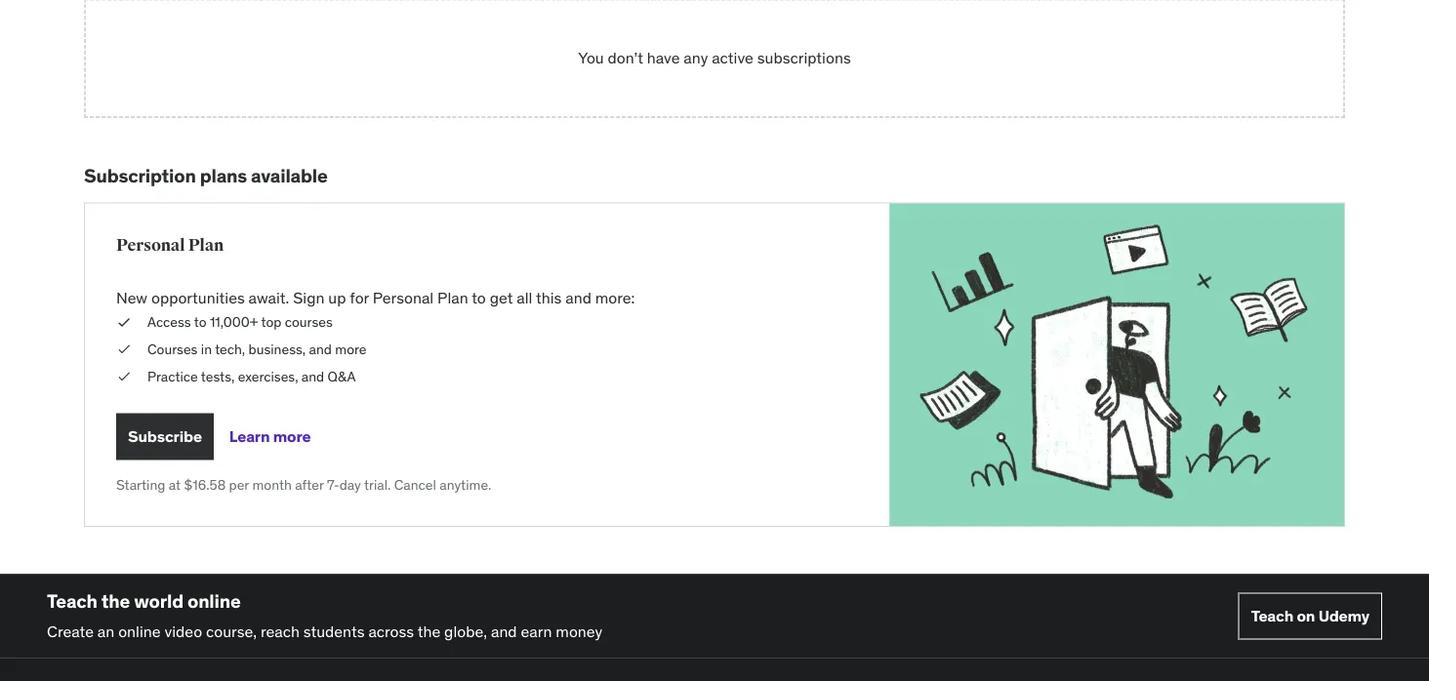 Task type: describe. For each thing, give the bounding box(es) containing it.
courses in tech, business, and more
[[147, 340, 367, 358]]

this
[[536, 288, 562, 308]]

teach for on
[[1251, 606, 1294, 626]]

0 vertical spatial to
[[472, 288, 486, 308]]

xsmall image for practice
[[116, 367, 132, 386]]

per
[[229, 476, 249, 494]]

and inside the teach the world online create an online video course, reach students across the globe, and earn money
[[491, 621, 517, 641]]

and left q&a in the bottom of the page
[[302, 367, 324, 385]]

after
[[295, 476, 324, 494]]

0 vertical spatial more
[[335, 340, 367, 358]]

available
[[251, 164, 328, 187]]

teach for the
[[47, 590, 97, 613]]

money
[[556, 621, 603, 641]]

1 horizontal spatial plan
[[437, 288, 468, 308]]

teach on udemy link
[[1239, 593, 1382, 640]]

at
[[169, 476, 181, 494]]

plans
[[200, 164, 247, 187]]

0 horizontal spatial online
[[118, 621, 161, 641]]

month
[[252, 476, 292, 494]]

get
[[490, 288, 513, 308]]

any
[[684, 48, 708, 68]]

day
[[339, 476, 361, 494]]

up
[[328, 288, 346, 308]]

for
[[350, 288, 369, 308]]

starting
[[116, 476, 165, 494]]

subscriptions
[[757, 48, 851, 68]]

practice tests, exercises, and q&a
[[147, 367, 356, 385]]

all
[[517, 288, 532, 308]]

courses
[[147, 340, 198, 358]]

sign
[[293, 288, 325, 308]]

11,000+
[[210, 313, 258, 331]]

and right this
[[565, 288, 592, 308]]

udemy
[[1319, 606, 1370, 626]]

teach the world online create an online video course, reach students across the globe, and earn money
[[47, 590, 603, 641]]

more:
[[595, 288, 635, 308]]

learn more
[[229, 426, 311, 446]]

q&a
[[328, 367, 356, 385]]

exercises,
[[238, 367, 298, 385]]

in
[[201, 340, 212, 358]]

subscription plans available
[[84, 164, 328, 187]]

have
[[647, 48, 680, 68]]

trial.
[[364, 476, 391, 494]]

new opportunities await. sign up for personal plan to get all this and more:
[[116, 288, 635, 308]]

0 horizontal spatial more
[[273, 426, 311, 446]]

you don't have any active subscriptions
[[578, 48, 851, 68]]

learn more link
[[229, 413, 311, 460]]

cancel
[[394, 476, 436, 494]]



Task type: locate. For each thing, give the bounding box(es) containing it.
xsmall image for courses
[[116, 340, 132, 359]]

1 horizontal spatial to
[[472, 288, 486, 308]]

0 horizontal spatial teach
[[47, 590, 97, 613]]

teach inside the teach the world online create an online video course, reach students across the globe, and earn money
[[47, 590, 97, 613]]

subscription
[[84, 164, 196, 187]]

xsmall image for access
[[116, 313, 132, 332]]

to
[[472, 288, 486, 308], [194, 313, 206, 331]]

7-
[[327, 476, 339, 494]]

world
[[134, 590, 183, 613]]

teach on udemy
[[1251, 606, 1370, 626]]

more right learn
[[273, 426, 311, 446]]

0 vertical spatial xsmall image
[[116, 313, 132, 332]]

await.
[[249, 288, 289, 308]]

personal up the new
[[116, 235, 185, 255]]

you
[[578, 48, 604, 68]]

and down courses
[[309, 340, 332, 358]]

personal plan
[[116, 235, 224, 255]]

xsmall image left practice
[[116, 367, 132, 386]]

business,
[[249, 340, 306, 358]]

access
[[147, 313, 191, 331]]

to down opportunities
[[194, 313, 206, 331]]

$16.58
[[184, 476, 226, 494]]

practice
[[147, 367, 198, 385]]

personal
[[116, 235, 185, 255], [373, 288, 434, 308]]

1 vertical spatial online
[[118, 621, 161, 641]]

0 horizontal spatial to
[[194, 313, 206, 331]]

online right the an
[[118, 621, 161, 641]]

online up course,
[[187, 590, 241, 613]]

opportunities
[[151, 288, 245, 308]]

earn
[[521, 621, 552, 641]]

more up q&a in the bottom of the page
[[335, 340, 367, 358]]

courses
[[285, 313, 333, 331]]

teach left on
[[1251, 606, 1294, 626]]

3 xsmall image from the top
[[116, 367, 132, 386]]

0 vertical spatial online
[[187, 590, 241, 613]]

anytime.
[[440, 476, 491, 494]]

more
[[335, 340, 367, 358], [273, 426, 311, 446]]

0 horizontal spatial plan
[[188, 235, 224, 255]]

xsmall image down the new
[[116, 313, 132, 332]]

1 vertical spatial personal
[[373, 288, 434, 308]]

1 horizontal spatial teach
[[1251, 606, 1294, 626]]

0 vertical spatial plan
[[188, 235, 224, 255]]

tech,
[[215, 340, 245, 358]]

and
[[565, 288, 592, 308], [309, 340, 332, 358], [302, 367, 324, 385], [491, 621, 517, 641]]

an
[[97, 621, 115, 641]]

video
[[164, 621, 202, 641]]

active
[[712, 48, 754, 68]]

new
[[116, 288, 147, 308]]

personal right for
[[373, 288, 434, 308]]

on
[[1297, 606, 1315, 626]]

2 xsmall image from the top
[[116, 340, 132, 359]]

top
[[261, 313, 282, 331]]

1 horizontal spatial personal
[[373, 288, 434, 308]]

0 horizontal spatial personal
[[116, 235, 185, 255]]

1 vertical spatial to
[[194, 313, 206, 331]]

across
[[368, 621, 414, 641]]

1 vertical spatial xsmall image
[[116, 340, 132, 359]]

plan up opportunities
[[188, 235, 224, 255]]

2 vertical spatial xsmall image
[[116, 367, 132, 386]]

teach up create
[[47, 590, 97, 613]]

xsmall image
[[116, 313, 132, 332], [116, 340, 132, 359], [116, 367, 132, 386]]

starting at $16.58 per month after 7-day trial. cancel anytime.
[[116, 476, 491, 494]]

plan left get
[[437, 288, 468, 308]]

to left get
[[472, 288, 486, 308]]

0 vertical spatial the
[[101, 590, 130, 613]]

subscribe button
[[116, 413, 214, 460]]

1 vertical spatial the
[[418, 621, 441, 641]]

1 horizontal spatial online
[[187, 590, 241, 613]]

plan
[[188, 235, 224, 255], [437, 288, 468, 308]]

tests,
[[201, 367, 235, 385]]

the up the an
[[101, 590, 130, 613]]

access to 11,000+ top courses
[[147, 313, 333, 331]]

and left earn at the bottom left of page
[[491, 621, 517, 641]]

1 vertical spatial plan
[[437, 288, 468, 308]]

students
[[303, 621, 365, 641]]

create
[[47, 621, 94, 641]]

1 horizontal spatial the
[[418, 621, 441, 641]]

0 vertical spatial personal
[[116, 235, 185, 255]]

the left the globe,
[[418, 621, 441, 641]]

0 horizontal spatial the
[[101, 590, 130, 613]]

reach
[[261, 621, 300, 641]]

1 horizontal spatial more
[[335, 340, 367, 358]]

1 vertical spatial more
[[273, 426, 311, 446]]

don't
[[608, 48, 643, 68]]

learn
[[229, 426, 270, 446]]

subscribe
[[128, 426, 202, 446]]

course,
[[206, 621, 257, 641]]

teach
[[47, 590, 97, 613], [1251, 606, 1294, 626]]

1 xsmall image from the top
[[116, 313, 132, 332]]

online
[[187, 590, 241, 613], [118, 621, 161, 641]]

the
[[101, 590, 130, 613], [418, 621, 441, 641]]

globe,
[[444, 621, 487, 641]]

xsmall image left 'courses'
[[116, 340, 132, 359]]



Task type: vqa. For each thing, say whether or not it's contained in the screenshot.
Angular - The Complete Guide (2023 Edition)
no



